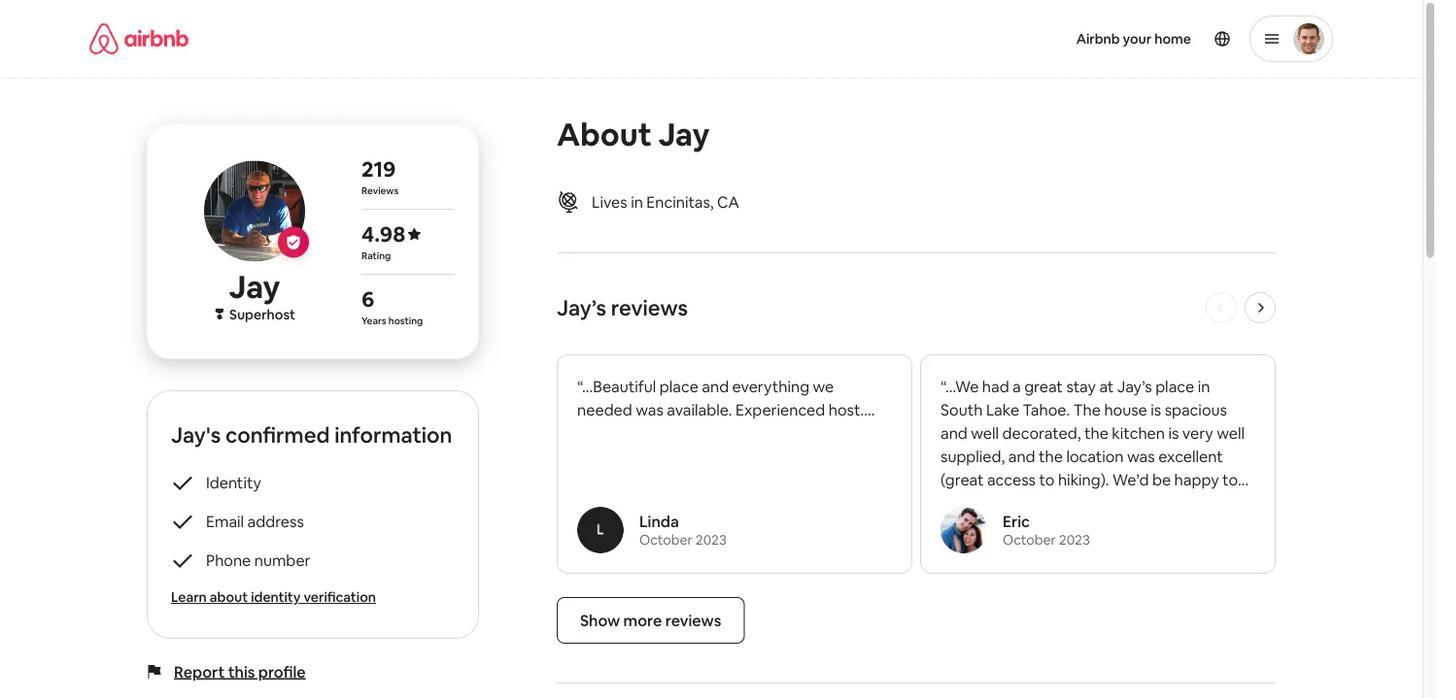 Task type: describe. For each thing, give the bounding box(es) containing it.
1 horizontal spatial and
[[941, 423, 968, 443]]

1 well from the left
[[971, 423, 999, 443]]

profile
[[258, 662, 306, 682]]

show more reviews
[[580, 611, 722, 631]]

supplied,
[[941, 447, 1005, 467]]

this
[[228, 662, 255, 682]]

the
[[1074, 400, 1101, 420]]

1 vertical spatial is
[[1169, 423, 1179, 443]]

jay's inside "…we had a great stay at jay's place in south lake tahoe. the house is spacious and well decorated, the kitchen is very well supplied, and the location was excellent (great access to hiking). we'd be happy to stay here again.…
[[1117, 377, 1152, 397]]

years
[[362, 314, 386, 327]]

0 horizontal spatial stay
[[941, 493, 970, 513]]

more
[[624, 611, 662, 631]]

excellent
[[1159, 447, 1223, 467]]

report this profile
[[174, 662, 306, 682]]

about
[[210, 589, 248, 606]]

identity
[[251, 589, 301, 606]]

1 vertical spatial the
[[1039, 447, 1063, 467]]

in inside "…we had a great stay at jay's place in south lake tahoe. the house is spacious and well decorated, the kitchen is very well supplied, and the location was excellent (great access to hiking). we'd be happy to stay here again.…
[[1198, 377, 1210, 397]]

1 horizontal spatial the
[[1085, 423, 1109, 443]]

address
[[247, 512, 304, 532]]

0 vertical spatial stay
[[1067, 377, 1096, 397]]

jay's
[[171, 421, 221, 449]]

experienced
[[736, 400, 825, 420]]

"…beautiful place and everything we needed was available. experienced host.…
[[577, 377, 875, 420]]

place inside "…we had a great stay at jay's place in south lake tahoe. the house is spacious and well decorated, the kitchen is very well supplied, and the location was excellent (great access to hiking). we'd be happy to stay here again.…
[[1156, 377, 1195, 397]]

october for eric
[[1003, 532, 1056, 549]]

encinitas, ca
[[647, 192, 740, 212]]

0 vertical spatial in
[[631, 192, 643, 212]]

had
[[982, 377, 1009, 397]]

location
[[1067, 447, 1124, 467]]

here
[[974, 493, 1006, 513]]

hosting
[[389, 314, 423, 327]]

we
[[813, 377, 834, 397]]

2 well from the left
[[1217, 423, 1245, 443]]

4.98
[[362, 220, 406, 248]]

hiking).
[[1058, 470, 1109, 490]]

again.…
[[1009, 493, 1063, 513]]

airbnb your home
[[1077, 30, 1192, 48]]

6 years hosting
[[362, 285, 423, 327]]

about jay
[[557, 114, 710, 155]]

eric october 2023
[[1003, 512, 1090, 549]]

home
[[1155, 30, 1192, 48]]

available.
[[667, 400, 732, 420]]

place inside '"…beautiful place and everything we needed was available. experienced host.…'
[[660, 377, 699, 397]]

rating
[[362, 249, 391, 262]]

learn
[[171, 589, 207, 606]]

kitchen
[[1112, 423, 1165, 443]]

we'd
[[1113, 470, 1149, 490]]

lives
[[592, 192, 628, 212]]

linda user profile image
[[577, 507, 624, 554]]

report
[[174, 662, 225, 682]]

was inside '"…beautiful place and everything we needed was available. experienced host.…'
[[636, 400, 664, 420]]

0 horizontal spatial jay's
[[557, 294, 607, 322]]

phone number
[[206, 551, 311, 571]]

linda user profile image
[[577, 507, 624, 554]]

very
[[1183, 423, 1214, 443]]

show
[[580, 611, 620, 631]]

0 vertical spatial is
[[1151, 400, 1162, 420]]

1 vertical spatial jay
[[229, 267, 280, 308]]

eric
[[1003, 512, 1030, 532]]



Task type: vqa. For each thing, say whether or not it's contained in the screenshot.
1 in the Feb 1 – 6 $319 night
no



Task type: locate. For each thing, give the bounding box(es) containing it.
was inside "…we had a great stay at jay's place in south lake tahoe. the house is spacious and well decorated, the kitchen is very well supplied, and the location was excellent (great access to hiking). we'd be happy to stay here again.…
[[1127, 447, 1155, 467]]

0 horizontal spatial and
[[702, 377, 729, 397]]

219 reviews
[[362, 155, 399, 197]]

2023
[[696, 532, 727, 549], [1059, 532, 1090, 549]]

1 horizontal spatial was
[[1127, 447, 1155, 467]]

219
[[362, 155, 396, 183]]

everything
[[732, 377, 810, 397]]

linda october 2023
[[640, 512, 727, 549]]

learn about identity verification
[[171, 589, 376, 606]]

well up the supplied,
[[971, 423, 999, 443]]

"…beautiful
[[577, 377, 656, 397]]

in up the spacious
[[1198, 377, 1210, 397]]

access
[[987, 470, 1036, 490]]

jay's confirmed information
[[171, 421, 452, 449]]

october right linda user profile icon
[[640, 532, 693, 549]]

email
[[206, 512, 244, 532]]

1 horizontal spatial 2023
[[1059, 532, 1090, 549]]

0 horizontal spatial place
[[660, 377, 699, 397]]

reviews
[[362, 184, 399, 197]]

reviews
[[611, 294, 688, 322], [665, 611, 722, 631]]

information
[[334, 421, 452, 449]]

was down "…beautiful
[[636, 400, 664, 420]]

october
[[640, 532, 693, 549], [1003, 532, 1056, 549]]

1 horizontal spatial to
[[1223, 470, 1238, 490]]

1 horizontal spatial well
[[1217, 423, 1245, 443]]

2 place from the left
[[1156, 377, 1195, 397]]

1 vertical spatial and
[[941, 423, 968, 443]]

1 vertical spatial stay
[[941, 493, 970, 513]]

number
[[254, 551, 311, 571]]

1 horizontal spatial jay's
[[1117, 377, 1152, 397]]

october inside the linda october 2023
[[640, 532, 693, 549]]

to right the happy
[[1223, 470, 1238, 490]]

1 to from the left
[[1039, 470, 1055, 490]]

to up again.…
[[1039, 470, 1055, 490]]

0 horizontal spatial 2023
[[696, 532, 727, 549]]

(great
[[941, 470, 984, 490]]

verified host image
[[286, 235, 301, 250]]

report this profile button
[[174, 662, 306, 682]]

superhost
[[229, 306, 295, 323]]

show more reviews button
[[557, 598, 745, 644]]

jay's up house
[[1117, 377, 1152, 397]]

0 vertical spatial reviews
[[611, 294, 688, 322]]

phone
[[206, 551, 251, 571]]

0 horizontal spatial the
[[1039, 447, 1063, 467]]

october for linda
[[640, 532, 693, 549]]

1 place from the left
[[660, 377, 699, 397]]

and
[[702, 377, 729, 397], [941, 423, 968, 443], [1009, 447, 1036, 467]]

happy
[[1175, 470, 1219, 490]]

jay's up "…beautiful
[[557, 294, 607, 322]]

about
[[557, 114, 652, 155]]

0 horizontal spatial is
[[1151, 400, 1162, 420]]

confirmed
[[225, 421, 330, 449]]

reviews up "…beautiful
[[611, 294, 688, 322]]

0 vertical spatial was
[[636, 400, 664, 420]]

october down again.…
[[1003, 532, 1056, 549]]

1 2023 from the left
[[696, 532, 727, 549]]

"…we
[[941, 377, 979, 397]]

spacious
[[1165, 400, 1227, 420]]

0 horizontal spatial well
[[971, 423, 999, 443]]

south
[[941, 400, 983, 420]]

profile element
[[735, 0, 1333, 78]]

and up access
[[1009, 447, 1036, 467]]

needed
[[577, 400, 632, 420]]

to
[[1039, 470, 1055, 490], [1223, 470, 1238, 490]]

at
[[1100, 377, 1114, 397]]

2 october from the left
[[1003, 532, 1056, 549]]

eric user profile image
[[941, 507, 987, 554], [941, 507, 987, 554]]

0 vertical spatial jay
[[658, 114, 710, 155]]

2023 for linda
[[696, 532, 727, 549]]

linda
[[640, 512, 679, 532]]

2 to from the left
[[1223, 470, 1238, 490]]

decorated,
[[1003, 423, 1081, 443]]

is up kitchen
[[1151, 400, 1162, 420]]

house
[[1104, 400, 1148, 420]]

and inside '"…beautiful place and everything we needed was available. experienced host.…'
[[702, 377, 729, 397]]

0 horizontal spatial was
[[636, 400, 664, 420]]

1 horizontal spatial place
[[1156, 377, 1195, 397]]

1 horizontal spatial jay
[[658, 114, 710, 155]]

2 horizontal spatial and
[[1009, 447, 1036, 467]]

1 horizontal spatial october
[[1003, 532, 1056, 549]]

0 horizontal spatial in
[[631, 192, 643, 212]]

2023 right linda
[[696, 532, 727, 549]]

the
[[1085, 423, 1109, 443], [1039, 447, 1063, 467]]

great
[[1025, 377, 1063, 397]]

1 vertical spatial reviews
[[665, 611, 722, 631]]

2023 for eric
[[1059, 532, 1090, 549]]

stay
[[1067, 377, 1096, 397], [941, 493, 970, 513]]

jay's reviews
[[557, 294, 688, 322]]

a
[[1013, 377, 1021, 397]]

reviews inside "show more reviews" button
[[665, 611, 722, 631]]

2023 down again.…
[[1059, 532, 1090, 549]]

0 horizontal spatial october
[[640, 532, 693, 549]]

0 vertical spatial and
[[702, 377, 729, 397]]

learn about identity verification button
[[171, 588, 455, 607]]

lives in encinitas, ca
[[592, 192, 740, 212]]

tahoe.
[[1023, 400, 1070, 420]]

2 vertical spatial and
[[1009, 447, 1036, 467]]

verification
[[304, 589, 376, 606]]

jay's
[[557, 294, 607, 322], [1117, 377, 1152, 397]]

place up the spacious
[[1156, 377, 1195, 397]]

email address
[[206, 512, 304, 532]]

airbnb
[[1077, 30, 1120, 48]]

be
[[1153, 470, 1171, 490]]

jay
[[658, 114, 710, 155], [229, 267, 280, 308]]

jay user profile image
[[204, 161, 305, 262], [204, 161, 305, 262]]

stay down the (great
[[941, 493, 970, 513]]

airbnb your home link
[[1065, 18, 1203, 59]]

0 vertical spatial the
[[1085, 423, 1109, 443]]

was
[[636, 400, 664, 420], [1127, 447, 1155, 467]]

well
[[971, 423, 999, 443], [1217, 423, 1245, 443]]

october inside eric october 2023
[[1003, 532, 1056, 549]]

is left very
[[1169, 423, 1179, 443]]

is
[[1151, 400, 1162, 420], [1169, 423, 1179, 443]]

and down south
[[941, 423, 968, 443]]

in right lives
[[631, 192, 643, 212]]

"…we had a great stay at jay's place in south lake tahoe. the house is spacious and well decorated, the kitchen is very well supplied, and the location was excellent (great access to hiking). we'd be happy to stay here again.…
[[941, 377, 1245, 513]]

2023 inside eric october 2023
[[1059, 532, 1090, 549]]

6
[[362, 285, 374, 313]]

0 horizontal spatial to
[[1039, 470, 1055, 490]]

0 vertical spatial jay's
[[557, 294, 607, 322]]

the down "decorated,"
[[1039, 447, 1063, 467]]

the up the location
[[1085, 423, 1109, 443]]

in
[[631, 192, 643, 212], [1198, 377, 1210, 397]]

1 vertical spatial jay's
[[1117, 377, 1152, 397]]

2023 inside the linda october 2023
[[696, 532, 727, 549]]

1 vertical spatial was
[[1127, 447, 1155, 467]]

identity
[[206, 473, 261, 493]]

and up available.
[[702, 377, 729, 397]]

reviews right more at the left bottom
[[665, 611, 722, 631]]

1 horizontal spatial in
[[1198, 377, 1210, 397]]

host.…
[[829, 400, 875, 420]]

lake
[[986, 400, 1020, 420]]

1 horizontal spatial is
[[1169, 423, 1179, 443]]

stay up the
[[1067, 377, 1096, 397]]

0 horizontal spatial jay
[[229, 267, 280, 308]]

1 october from the left
[[640, 532, 693, 549]]

1 horizontal spatial stay
[[1067, 377, 1096, 397]]

your
[[1123, 30, 1152, 48]]

2 2023 from the left
[[1059, 532, 1090, 549]]

place up available.
[[660, 377, 699, 397]]

place
[[660, 377, 699, 397], [1156, 377, 1195, 397]]

was down kitchen
[[1127, 447, 1155, 467]]

well right very
[[1217, 423, 1245, 443]]

1 vertical spatial in
[[1198, 377, 1210, 397]]



